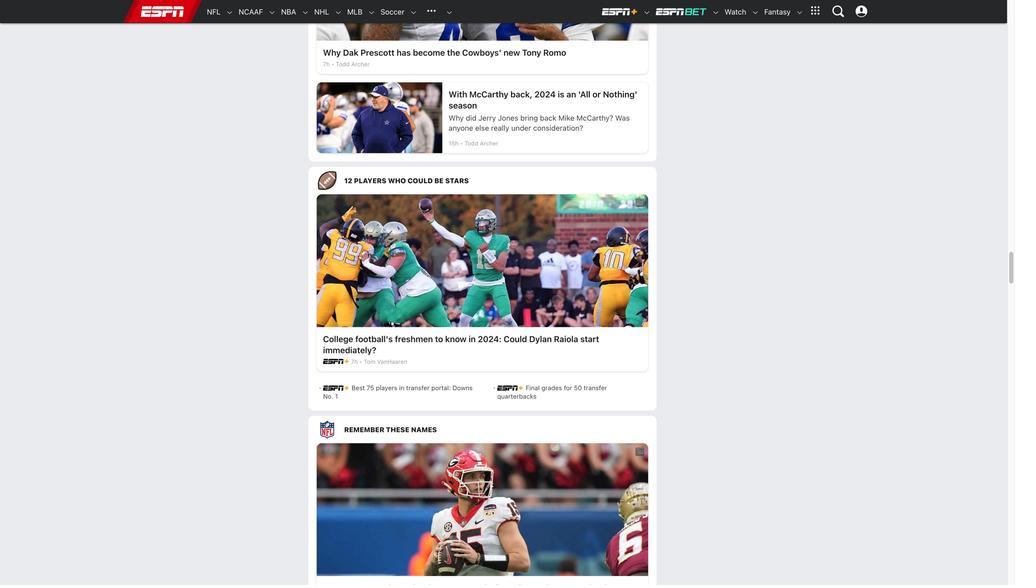 Task type: vqa. For each thing, say whether or not it's contained in the screenshot.
'MLB'
yes



Task type: locate. For each thing, give the bounding box(es) containing it.
has
[[397, 48, 411, 58]]

1 vertical spatial why
[[449, 114, 464, 122]]

players
[[376, 384, 398, 392]]

todd right 15h
[[465, 140, 478, 147]]

12
[[344, 177, 352, 185]]

0 horizontal spatial in
[[399, 384, 405, 392]]

75
[[367, 384, 374, 392]]

1 vertical spatial todd archer
[[465, 140, 499, 147]]

with
[[449, 89, 467, 99]]

portal:
[[432, 384, 451, 392]]

0 horizontal spatial archer
[[351, 61, 370, 68]]

archer down dak
[[351, 61, 370, 68]]

50
[[574, 384, 582, 392]]

1 vertical spatial archer
[[480, 140, 499, 147]]

really
[[491, 124, 510, 132]]

in
[[469, 334, 476, 344], [399, 384, 405, 392]]

1 horizontal spatial 7h
[[351, 358, 358, 365]]

1 horizontal spatial todd
[[465, 140, 478, 147]]

mccarthy
[[470, 89, 509, 99]]

final grades for 50 transfer quarterbacks
[[497, 384, 607, 400]]

2 transfer from the left
[[584, 384, 607, 392]]

the
[[447, 48, 460, 58]]

back
[[540, 114, 557, 122]]

in right know
[[469, 334, 476, 344]]

transfer inside best 75 players in transfer portal: downs no. 1
[[406, 384, 430, 392]]

football's
[[355, 334, 393, 344]]

why up the anyone
[[449, 114, 464, 122]]

0 vertical spatial todd archer
[[336, 61, 370, 68]]

in right the players
[[399, 384, 405, 392]]

tom vanhaaren
[[364, 358, 407, 365]]

transfer right 50
[[584, 384, 607, 392]]

bring
[[521, 114, 538, 122]]

become
[[413, 48, 445, 58]]

todd
[[336, 61, 350, 68], [465, 140, 478, 147]]

back,
[[511, 89, 533, 99]]

stars
[[445, 177, 469, 185]]

1 horizontal spatial in
[[469, 334, 476, 344]]

why left dak
[[323, 48, 341, 58]]

todd archer
[[336, 61, 370, 68], [465, 140, 499, 147]]

transfer left portal:
[[406, 384, 430, 392]]

0 horizontal spatial todd
[[336, 61, 350, 68]]

1 horizontal spatial todd archer
[[465, 140, 499, 147]]

todd archer for 7h
[[336, 61, 370, 68]]

0 vertical spatial 7h
[[323, 61, 330, 68]]

archer
[[351, 61, 370, 68], [480, 140, 499, 147]]

college
[[323, 334, 353, 344]]

is
[[558, 89, 565, 99]]

nba link
[[276, 1, 296, 23]]

'all
[[578, 89, 591, 99]]

raiola
[[554, 334, 578, 344]]

0 vertical spatial archer
[[351, 61, 370, 68]]

why
[[323, 48, 341, 58], [449, 114, 464, 122]]

archer down 'else'
[[480, 140, 499, 147]]

1 vertical spatial 7h
[[351, 358, 358, 365]]

was
[[615, 114, 630, 122]]

an
[[567, 89, 576, 99]]

soccer link
[[375, 1, 405, 23]]

grades
[[542, 384, 562, 392]]

1
[[335, 393, 338, 400]]

1 horizontal spatial transfer
[[584, 384, 607, 392]]

who
[[388, 177, 406, 185]]

1 vertical spatial todd
[[465, 140, 478, 147]]

nhl
[[314, 7, 329, 16]]

jones
[[498, 114, 519, 122]]

0 vertical spatial in
[[469, 334, 476, 344]]

transfer
[[406, 384, 430, 392], [584, 384, 607, 392]]

or
[[593, 89, 601, 99]]

todd archer down dak
[[336, 61, 370, 68]]

watch
[[725, 7, 747, 16]]

transfer inside final grades for 50 transfer quarterbacks
[[584, 384, 607, 392]]

remember these names
[[344, 426, 437, 434]]

todd for 7h
[[336, 61, 350, 68]]

7h down nhl
[[323, 61, 330, 68]]

know
[[445, 334, 467, 344]]

transfer for in
[[406, 384, 430, 392]]

with mccarthy back, 2024 is an 'all or nothing' season why did jerry jones bring back mike mccarthy? was anyone else really under consideration?
[[449, 89, 638, 132]]

0 vertical spatial todd
[[336, 61, 350, 68]]

0 horizontal spatial todd archer
[[336, 61, 370, 68]]

anyone
[[449, 124, 473, 132]]

0 horizontal spatial why
[[323, 48, 341, 58]]

0 horizontal spatial transfer
[[406, 384, 430, 392]]

ncaaf link
[[233, 1, 263, 23]]

todd down dak
[[336, 61, 350, 68]]

0 horizontal spatial 7h
[[323, 61, 330, 68]]

downs
[[453, 384, 473, 392]]

7h
[[323, 61, 330, 68], [351, 358, 358, 365]]

be
[[435, 177, 444, 185]]

dylan
[[529, 334, 552, 344]]

7h down immediately?
[[351, 358, 358, 365]]

1 horizontal spatial archer
[[480, 140, 499, 147]]

1 horizontal spatial why
[[449, 114, 464, 122]]

1 vertical spatial in
[[399, 384, 405, 392]]

todd for 15h
[[465, 140, 478, 147]]

1 transfer from the left
[[406, 384, 430, 392]]

tony
[[522, 48, 541, 58]]

best 75 players in transfer portal: downs no. 1
[[323, 384, 473, 400]]

dak
[[343, 48, 359, 58]]

did
[[466, 114, 477, 122]]

todd archer down 'else'
[[465, 140, 499, 147]]



Task type: describe. For each thing, give the bounding box(es) containing it.
why dak prescott has become the cowboys' new tony romo
[[323, 48, 566, 58]]

romo
[[544, 48, 566, 58]]

archer for 15h
[[480, 140, 499, 147]]

immediately?
[[323, 345, 376, 355]]

else
[[475, 124, 489, 132]]

vanhaaren
[[377, 358, 407, 365]]

prescott
[[361, 48, 395, 58]]

start
[[581, 334, 599, 344]]

2024:
[[478, 334, 502, 344]]

these
[[386, 426, 410, 434]]

tom
[[364, 358, 376, 365]]

15h
[[449, 140, 459, 147]]

soccer
[[381, 7, 405, 16]]

could
[[504, 334, 527, 344]]

mike
[[559, 114, 575, 122]]

nothing'
[[603, 89, 638, 99]]

final grades for 50 transfer quarterbacks link
[[497, 380, 646, 404]]

remember
[[344, 426, 384, 434]]

nfl link
[[202, 1, 221, 23]]

archer for 7h
[[351, 61, 370, 68]]

nba
[[281, 7, 296, 16]]

best 75 players in transfer portal: downs no. 1 link
[[323, 380, 483, 404]]

jerry
[[479, 114, 496, 122]]

mlb
[[347, 7, 363, 16]]

new
[[504, 48, 520, 58]]

todd archer for 15h
[[465, 140, 499, 147]]

final
[[526, 384, 540, 392]]

under
[[512, 124, 531, 132]]

to
[[435, 334, 443, 344]]

best
[[352, 384, 365, 392]]

watch link
[[720, 1, 747, 23]]

no.
[[323, 393, 333, 400]]

season
[[449, 100, 477, 110]]

players
[[354, 177, 387, 185]]

nfl
[[207, 7, 221, 16]]

transfer for 50
[[584, 384, 607, 392]]

freshmen
[[395, 334, 433, 344]]

fantasy link
[[759, 1, 791, 23]]

nhl link
[[309, 1, 329, 23]]

why inside with mccarthy back, 2024 is an 'all or nothing' season why did jerry jones bring back mike mccarthy? was anyone else really under consideration?
[[449, 114, 464, 122]]

for
[[564, 384, 572, 392]]

ncaaf
[[239, 7, 263, 16]]

could
[[408, 177, 433, 185]]

2024
[[535, 89, 556, 99]]

quarterbacks
[[497, 393, 537, 400]]

12 players who could be stars
[[344, 177, 469, 185]]

in inside "college football's freshmen to know in 2024: could dylan raiola start immediately?"
[[469, 334, 476, 344]]

consideration?
[[533, 124, 583, 132]]

in inside best 75 players in transfer portal: downs no. 1
[[399, 384, 405, 392]]

mlb link
[[342, 1, 363, 23]]

college football's freshmen to know in 2024: could dylan raiola start immediately?
[[323, 334, 599, 355]]

cowboys'
[[462, 48, 502, 58]]

mccarthy?
[[577, 114, 613, 122]]

0 vertical spatial why
[[323, 48, 341, 58]]

fantasy
[[765, 7, 791, 16]]

names
[[411, 426, 437, 434]]



